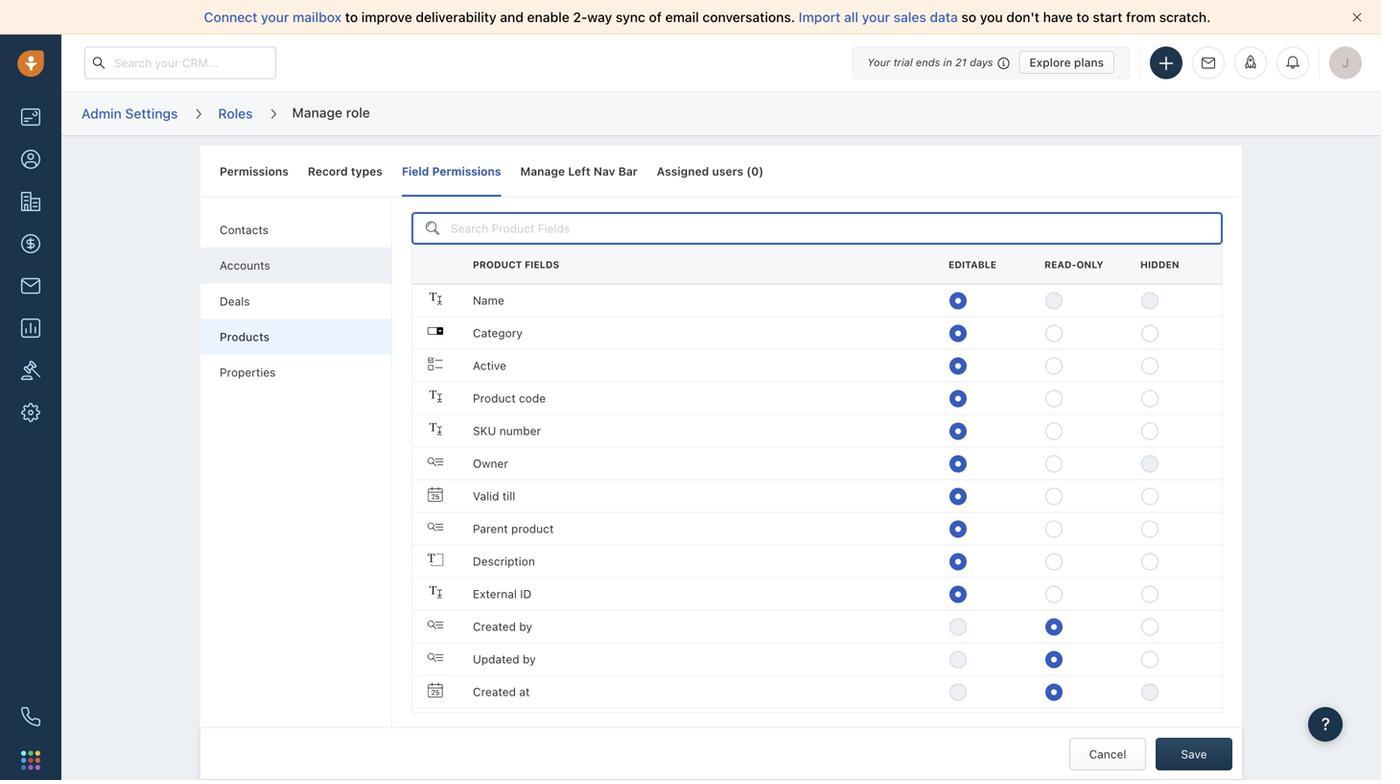 Task type: describe. For each thing, give the bounding box(es) containing it.
admin
[[82, 105, 122, 121]]

sku
[[473, 424, 496, 437]]

1 to from the left
[[345, 9, 358, 25]]

conversations.
[[703, 9, 795, 25]]

2 permissions from the left
[[432, 165, 501, 178]]

permissions link
[[220, 146, 289, 197]]

users
[[712, 165, 744, 178]]

manage left nav bar link
[[520, 146, 638, 197]]

cancel
[[1090, 747, 1127, 761]]

valid
[[473, 489, 499, 503]]

code
[[519, 391, 546, 405]]

from
[[1126, 9, 1156, 25]]

scratch.
[[1160, 9, 1211, 25]]

0
[[751, 165, 759, 178]]

manage left nav bar
[[520, 165, 638, 178]]

ends
[[916, 56, 941, 69]]

created for created by
[[473, 620, 516, 633]]

have
[[1043, 9, 1073, 25]]

email
[[666, 9, 699, 25]]

Search Product Fields text field
[[412, 212, 1223, 245]]

21
[[956, 56, 967, 69]]

1 permissions from the left
[[220, 165, 289, 178]]

types
[[351, 165, 383, 178]]

name
[[473, 294, 504, 307]]

contacts
[[220, 223, 269, 236]]

editable
[[949, 259, 997, 270]]

roles
[[218, 105, 253, 121]]

at
[[519, 685, 530, 698]]

1 your from the left
[[261, 9, 289, 25]]

you
[[980, 9, 1003, 25]]

save
[[1181, 747, 1208, 761]]

2 your from the left
[[862, 9, 890, 25]]

hidden
[[1141, 259, 1180, 270]]

by for updated by
[[523, 652, 536, 666]]

your
[[868, 56, 891, 69]]

properties
[[220, 366, 276, 379]]

record types
[[308, 165, 383, 178]]

active
[[473, 359, 507, 372]]

role
[[346, 104, 370, 120]]

field permissions link
[[402, 146, 501, 197]]

Search your CRM... text field
[[84, 47, 276, 79]]

created for created at
[[473, 685, 516, 698]]

improve
[[362, 9, 412, 25]]

connect your mailbox link
[[204, 9, 345, 25]]

updated by
[[473, 652, 536, 666]]

enable
[[527, 9, 570, 25]]

product code
[[473, 391, 546, 405]]

and
[[500, 9, 524, 25]]

phone image
[[21, 707, 40, 726]]

deliverability
[[416, 9, 497, 25]]

product fields
[[473, 259, 560, 270]]

products
[[220, 330, 270, 343]]

)
[[759, 165, 764, 178]]

read-only
[[1045, 259, 1104, 270]]

way
[[587, 9, 612, 25]]

sales
[[894, 9, 927, 25]]

by for created by
[[519, 620, 532, 633]]

phone element
[[12, 697, 50, 736]]

field permissions
[[402, 165, 501, 178]]

parent product
[[473, 522, 554, 535]]

mailbox
[[293, 9, 342, 25]]

category
[[473, 326, 523, 340]]

of
[[649, 9, 662, 25]]

bar
[[619, 165, 638, 178]]

external
[[473, 587, 517, 601]]



Task type: locate. For each thing, give the bounding box(es) containing it.
sync
[[616, 9, 646, 25]]

your
[[261, 9, 289, 25], [862, 9, 890, 25]]

admin settings link
[[81, 99, 179, 129]]

to right mailbox
[[345, 9, 358, 25]]

(
[[747, 165, 751, 178]]

to left start
[[1077, 9, 1090, 25]]

product for product code
[[473, 391, 516, 405]]

your right all
[[862, 9, 890, 25]]

0 vertical spatial manage
[[292, 104, 343, 120]]

plans
[[1074, 56, 1104, 69]]

manage role
[[292, 104, 370, 120]]

created
[[473, 620, 516, 633], [473, 685, 516, 698]]

what's new image
[[1244, 55, 1258, 69]]

0 horizontal spatial your
[[261, 9, 289, 25]]

product for product fields
[[473, 259, 522, 270]]

data
[[930, 9, 958, 25]]

1 horizontal spatial manage
[[520, 165, 565, 178]]

external id
[[473, 587, 532, 601]]

2 to from the left
[[1077, 9, 1090, 25]]

explore
[[1030, 56, 1071, 69]]

1 created from the top
[[473, 620, 516, 633]]

only
[[1077, 259, 1104, 270]]

valid till
[[473, 489, 515, 503]]

import all your sales data link
[[799, 9, 962, 25]]

by up "at"
[[523, 652, 536, 666]]

field
[[402, 165, 429, 178]]

so
[[962, 9, 977, 25]]

roles link
[[217, 99, 254, 129]]

till
[[503, 489, 515, 503]]

in
[[944, 56, 953, 69]]

start
[[1093, 9, 1123, 25]]

created by
[[473, 620, 532, 633]]

trial
[[894, 56, 913, 69]]

settings
[[125, 105, 178, 121]]

owner
[[473, 457, 508, 470]]

connect
[[204, 9, 257, 25]]

permissions right field
[[432, 165, 501, 178]]

2 created from the top
[[473, 685, 516, 698]]

0 horizontal spatial permissions
[[220, 165, 289, 178]]

record
[[308, 165, 348, 178]]

deals
[[220, 294, 250, 308]]

assigned users ( 0 )
[[657, 165, 764, 178]]

your left mailbox
[[261, 9, 289, 25]]

1 horizontal spatial your
[[862, 9, 890, 25]]

product down active on the top left of page
[[473, 391, 516, 405]]

admin settings
[[82, 105, 178, 121]]

id
[[520, 587, 532, 601]]

send email image
[[1202, 57, 1216, 69]]

created left "at"
[[473, 685, 516, 698]]

number
[[500, 424, 541, 437]]

your trial ends in 21 days
[[868, 56, 993, 69]]

product
[[473, 259, 522, 270], [473, 391, 516, 405]]

to
[[345, 9, 358, 25], [1077, 9, 1090, 25]]

1 product from the top
[[473, 259, 522, 270]]

manage for manage left nav bar
[[520, 165, 565, 178]]

product
[[511, 522, 554, 535]]

0 horizontal spatial to
[[345, 9, 358, 25]]

save button
[[1156, 738, 1233, 770]]

days
[[970, 56, 993, 69]]

record types link
[[308, 146, 383, 197]]

1 vertical spatial by
[[523, 652, 536, 666]]

read-
[[1045, 259, 1077, 270]]

parent
[[473, 522, 508, 535]]

updated
[[473, 652, 520, 666]]

product up name
[[473, 259, 522, 270]]

0 vertical spatial product
[[473, 259, 522, 270]]

fields
[[525, 259, 560, 270]]

connect your mailbox to improve deliverability and enable 2-way sync of email conversations. import all your sales data so you don't have to start from scratch.
[[204, 9, 1211, 25]]

search image
[[426, 219, 439, 238]]

1 horizontal spatial to
[[1077, 9, 1090, 25]]

left
[[568, 165, 591, 178]]

properties image
[[21, 361, 40, 380]]

freshworks switcher image
[[21, 751, 40, 770]]

cancel button
[[1070, 738, 1147, 770]]

close image
[[1353, 12, 1362, 22]]

nav
[[594, 165, 615, 178]]

manage left 'role'
[[292, 104, 343, 120]]

0 vertical spatial created
[[473, 620, 516, 633]]

0 vertical spatial by
[[519, 620, 532, 633]]

by
[[519, 620, 532, 633], [523, 652, 536, 666]]

1 vertical spatial manage
[[520, 165, 565, 178]]

manage for manage role
[[292, 104, 343, 120]]

2 product from the top
[[473, 391, 516, 405]]

all
[[844, 9, 859, 25]]

manage
[[292, 104, 343, 120], [520, 165, 565, 178]]

sku number
[[473, 424, 541, 437]]

don't
[[1007, 9, 1040, 25]]

1 vertical spatial product
[[473, 391, 516, 405]]

permissions up contacts
[[220, 165, 289, 178]]

explore plans link
[[1019, 51, 1115, 74]]

2-
[[573, 9, 587, 25]]

manage left left
[[520, 165, 565, 178]]

accounts
[[220, 259, 270, 272]]

assigned
[[657, 165, 709, 178]]

created down external
[[473, 620, 516, 633]]

import
[[799, 9, 841, 25]]

1 vertical spatial created
[[473, 685, 516, 698]]

created at
[[473, 685, 530, 698]]

explore plans
[[1030, 56, 1104, 69]]

by down id
[[519, 620, 532, 633]]

0 horizontal spatial manage
[[292, 104, 343, 120]]

1 horizontal spatial permissions
[[432, 165, 501, 178]]

description
[[473, 554, 535, 568]]



Task type: vqa. For each thing, say whether or not it's contained in the screenshot.
ends
yes



